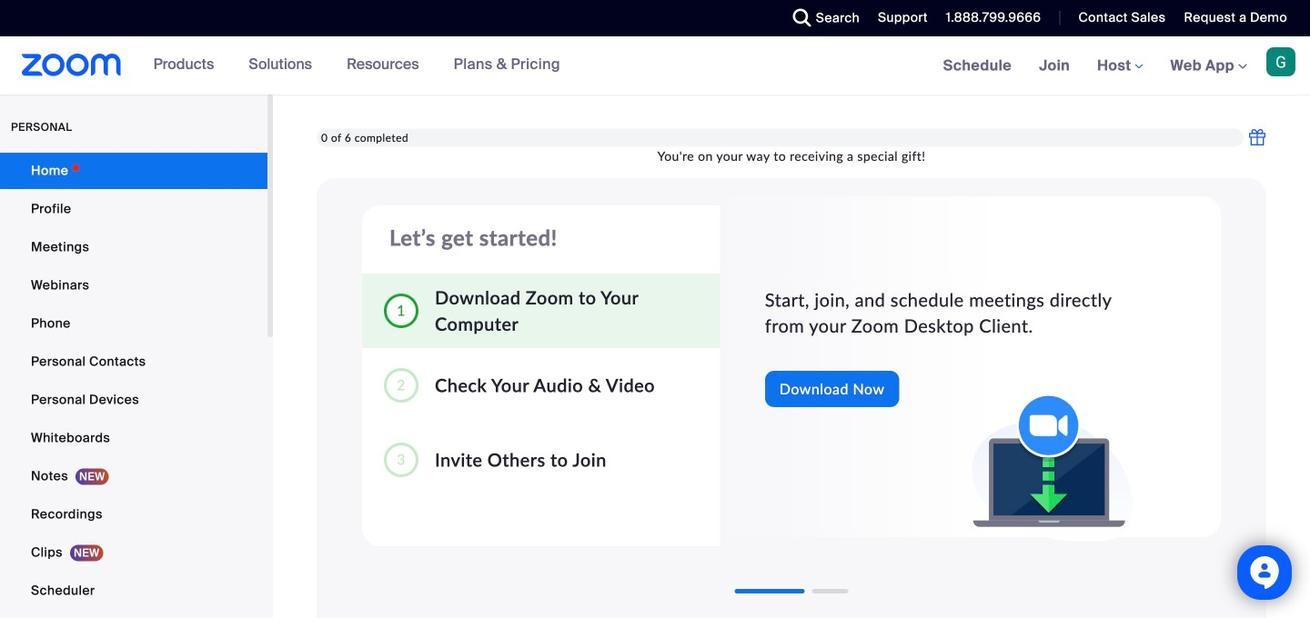 Task type: describe. For each thing, give the bounding box(es) containing it.
profile picture image
[[1267, 47, 1296, 76]]

zoom logo image
[[22, 54, 122, 76]]

meetings navigation
[[930, 36, 1311, 96]]



Task type: vqa. For each thing, say whether or not it's contained in the screenshot.
Zoom Logo
yes



Task type: locate. For each thing, give the bounding box(es) containing it.
personal menu menu
[[0, 153, 268, 619]]

banner
[[0, 36, 1311, 96]]

product information navigation
[[140, 36, 574, 95]]



